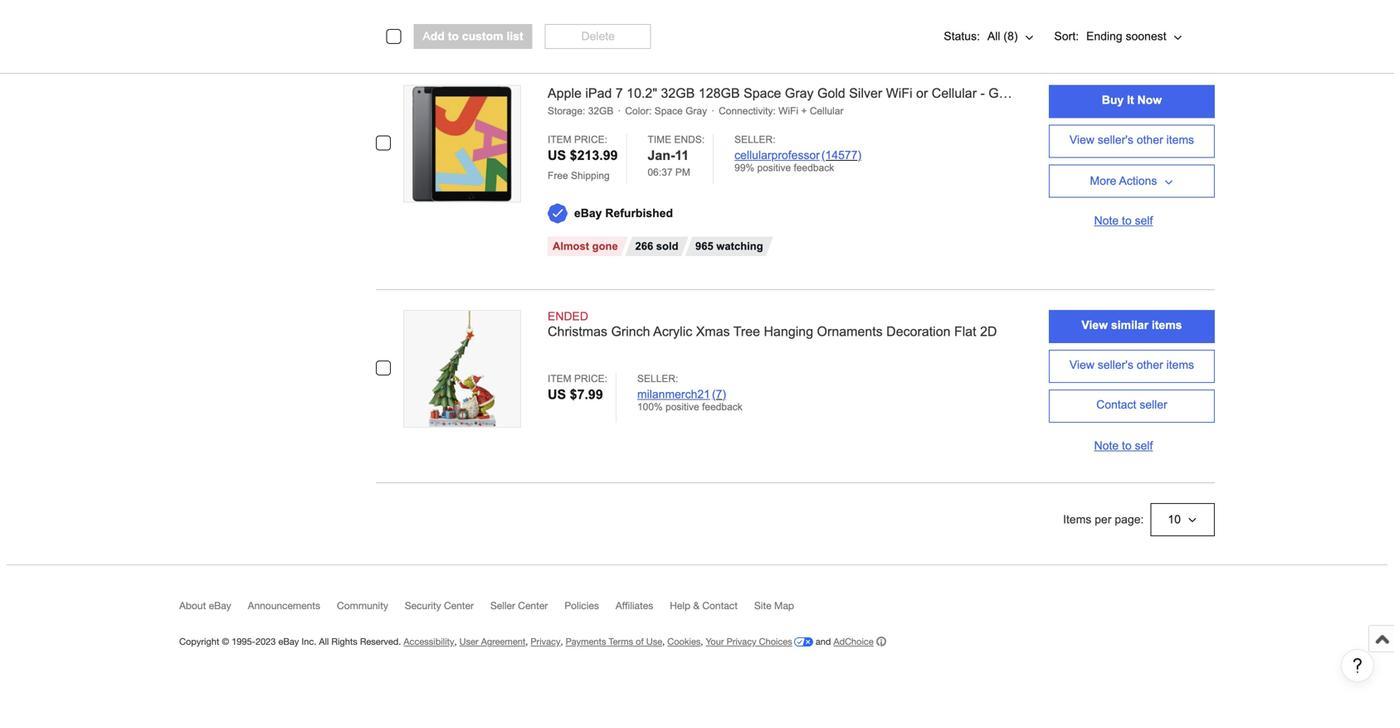 Task type: vqa. For each thing, say whether or not it's contained in the screenshot.
Tech
no



Task type: locate. For each thing, give the bounding box(es) containing it.
contact
[[1096, 399, 1136, 412], [702, 601, 738, 612]]

ebay refurbished
[[574, 207, 673, 220]]

gray down the 128gb
[[686, 106, 707, 117]]

seller: inside seller: milanmerch21 (7) 100% positive feedback
[[637, 374, 678, 385]]

1 note to self from the top
[[1094, 215, 1153, 228]]

2 self from the top
[[1135, 215, 1153, 228]]

agreement
[[481, 637, 526, 648]]

0 vertical spatial positive
[[757, 163, 791, 174]]

self for us $7.99
[[1135, 440, 1153, 453]]

, left user
[[454, 637, 457, 648]]

time ends: jan-11 06:37 pm
[[648, 134, 705, 178]]

sold right 93
[[568, 14, 590, 27]]

note to self for us $213.99
[[1094, 215, 1153, 228]]

1 horizontal spatial all
[[988, 30, 1000, 43]]

good
[[989, 86, 1021, 101]]

center for seller center
[[518, 601, 548, 612]]

and adchoice
[[813, 637, 874, 648]]

ended christmas grinch acrylic xmas tree hanging ornaments decoration flat 2d
[[548, 311, 997, 340]]

note left "soonest"
[[1094, 22, 1119, 35]]

other
[[1137, 134, 1163, 147], [1137, 359, 1163, 372]]

2 vertical spatial ebay
[[278, 637, 299, 648]]

site map link
[[754, 601, 811, 620]]

main content
[[7, 0, 1388, 683]]

2 price: from the top
[[574, 374, 607, 385]]

5 , from the left
[[701, 637, 703, 648]]

0 horizontal spatial positive
[[666, 402, 699, 413]]

positive inside seller: milanmerch21 (7) 100% positive feedback
[[666, 402, 699, 413]]

1 view seller's other items link from the top
[[1049, 125, 1215, 159]]

0 vertical spatial self
[[1135, 22, 1153, 35]]

1 horizontal spatial center
[[518, 601, 548, 612]]

privacy right your
[[727, 637, 757, 648]]

ebay right the about
[[209, 601, 231, 612]]

of
[[636, 637, 644, 648]]

item down storage
[[548, 134, 572, 146]]

announcements link
[[248, 601, 337, 620]]

1 horizontal spatial privacy
[[727, 637, 757, 648]]

color : space gray
[[625, 106, 707, 117]]

2 center from the left
[[518, 601, 548, 612]]

0 horizontal spatial cellular
[[810, 106, 844, 117]]

ebay left inc.
[[278, 637, 299, 648]]

all right inc.
[[319, 637, 329, 648]]

use
[[646, 637, 662, 648]]

0 vertical spatial other
[[1137, 134, 1163, 147]]

items right similar
[[1152, 320, 1182, 332]]

2 note to self from the top
[[1094, 440, 1153, 453]]

1 vertical spatial note to self button
[[1049, 205, 1215, 238]]

,
[[454, 637, 457, 648], [526, 637, 528, 648], [561, 637, 563, 648], [662, 637, 665, 648], [701, 637, 703, 648]]

center
[[444, 601, 474, 612], [518, 601, 548, 612]]

2 vertical spatial self
[[1135, 440, 1153, 453]]

266 sold
[[635, 241, 679, 253]]

11
[[675, 149, 689, 163]]

, left your
[[701, 637, 703, 648]]

cellularprofessor link
[[735, 149, 820, 162]]

1 vertical spatial view seller's other items
[[1070, 359, 1194, 372]]

1995-
[[232, 637, 256, 648]]

sold for 266 sold
[[656, 241, 679, 253]]

privacy down the seller center link
[[531, 637, 561, 648]]

1 vertical spatial feedback
[[702, 402, 743, 413]]

cellular down gold
[[810, 106, 844, 117]]

1 horizontal spatial sold
[[656, 241, 679, 253]]

1 vertical spatial contact
[[702, 601, 738, 612]]

accessibility
[[404, 637, 454, 648]]

2 other from the top
[[1137, 359, 1163, 372]]

0 horizontal spatial :
[[583, 106, 585, 117]]

1 horizontal spatial space
[[744, 86, 781, 101]]

ending
[[1086, 30, 1123, 43]]

center right security at the left of page
[[444, 601, 474, 612]]

view similar items link
[[1049, 311, 1215, 344]]

to right sort:
[[1122, 22, 1132, 35]]

positive down milanmerch21 link
[[666, 402, 699, 413]]

1 horizontal spatial :
[[649, 106, 652, 117]]

1 us from the top
[[548, 149, 566, 163]]

note
[[1094, 22, 1119, 35], [1094, 215, 1119, 228], [1094, 440, 1119, 453]]

2 vertical spatial note to self button
[[1049, 430, 1215, 463]]

2 seller's from the top
[[1098, 359, 1134, 372]]

1 vertical spatial self
[[1135, 215, 1153, 228]]

0 vertical spatial space
[[744, 86, 781, 101]]

view seller's other items link for us $7.99
[[1049, 351, 1215, 384]]

sold inside 93 sold note to self
[[568, 14, 590, 27]]

us up free
[[548, 149, 566, 163]]

price: up $7.99
[[574, 374, 607, 385]]

price: inside "item price: us $213.99 free shipping"
[[574, 134, 607, 146]]

seller: for cellularprofessor
[[735, 134, 776, 146]]

to down more actions dropdown button
[[1122, 215, 1132, 228]]

positive down cellularprofessor on the right top of the page
[[757, 163, 791, 174]]

32gb down the ipad
[[588, 106, 614, 117]]

0 vertical spatial all
[[988, 30, 1000, 43]]

items up seller
[[1167, 359, 1194, 372]]

terms
[[609, 637, 633, 648]]

status: all (8)
[[944, 30, 1018, 43]]

christmas grinch acrylic xmas tree hanging ornaments decoration flat 2d image
[[429, 312, 496, 428]]

1 vertical spatial view seller's other items link
[[1049, 351, 1215, 384]]

feedback inside seller: cellularprofessor (14577) 99% positive feedback
[[794, 163, 834, 174]]

note to self down more actions
[[1094, 215, 1153, 228]]

item up $7.99
[[548, 374, 572, 385]]

0 vertical spatial items
[[1167, 134, 1194, 147]]

sold
[[568, 14, 590, 27], [656, 241, 679, 253]]

2 note from the top
[[1094, 215, 1119, 228]]

help & contact
[[670, 601, 738, 612]]

0 vertical spatial view seller's other items
[[1070, 134, 1194, 147]]

2 : from the left
[[649, 106, 652, 117]]

user
[[459, 637, 479, 648]]

1 vertical spatial 32gb
[[588, 106, 614, 117]]

cookies
[[667, 637, 701, 648]]

positive for milanmerch21
[[666, 402, 699, 413]]

sold right 266
[[656, 241, 679, 253]]

us for $213.99
[[548, 149, 566, 163]]

sort:
[[1054, 30, 1079, 43]]

3 , from the left
[[561, 637, 563, 648]]

gray
[[785, 86, 814, 101], [686, 106, 707, 117]]

1 vertical spatial wifi
[[779, 106, 798, 117]]

2 horizontal spatial ebay
[[574, 207, 602, 220]]

note to self down contact seller button at the bottom right
[[1094, 440, 1153, 453]]

to right 'add'
[[448, 30, 459, 43]]

all left (8) at the top right
[[988, 30, 1000, 43]]

1 vertical spatial space
[[655, 106, 683, 117]]

, left cookies
[[662, 637, 665, 648]]

item inside "item price: us $213.99 free shipping"
[[548, 134, 572, 146]]

center right seller
[[518, 601, 548, 612]]

1 vertical spatial note to self
[[1094, 440, 1153, 453]]

view seller's other items link up more actions dropdown button
[[1049, 125, 1215, 159]]

, left privacy link
[[526, 637, 528, 648]]

1 horizontal spatial 32gb
[[661, 86, 695, 101]]

positive for cellularprofessor
[[757, 163, 791, 174]]

space
[[744, 86, 781, 101], [655, 106, 683, 117]]

note down contact seller button at the bottom right
[[1094, 440, 1119, 453]]

1 horizontal spatial seller:
[[735, 134, 776, 146]]

contact right &
[[702, 601, 738, 612]]

us inside item price: us $7.99
[[548, 388, 566, 403]]

seller:
[[735, 134, 776, 146], [637, 374, 678, 385]]

self down actions
[[1135, 215, 1153, 228]]

2 view seller's other items link from the top
[[1049, 351, 1215, 384]]

note to self button for us $7.99
[[1049, 430, 1215, 463]]

2d
[[980, 325, 997, 340]]

: down 10.2"
[[649, 106, 652, 117]]

06:37
[[648, 167, 673, 178]]

: down the ipad
[[583, 106, 585, 117]]

self right ending
[[1135, 22, 1153, 35]]

us inside "item price: us $213.99 free shipping"
[[548, 149, 566, 163]]

to for add to custom list button on the top left
[[448, 30, 459, 43]]

ebay up "almost gone"
[[574, 207, 602, 220]]

price: inside item price: us $7.99
[[574, 374, 607, 385]]

site
[[754, 601, 772, 612]]

2 view seller's other items from the top
[[1070, 359, 1194, 372]]

2 vertical spatial view
[[1070, 359, 1095, 372]]

0 horizontal spatial all
[[319, 637, 329, 648]]

0 vertical spatial us
[[548, 149, 566, 163]]

more
[[1090, 175, 1117, 188]]

us left $7.99
[[548, 388, 566, 403]]

1 vertical spatial sold
[[656, 241, 679, 253]]

items
[[1063, 514, 1092, 527]]

1 vertical spatial price:
[[574, 374, 607, 385]]

0 vertical spatial feedback
[[794, 163, 834, 174]]

note to self button
[[1049, 12, 1215, 45], [1049, 205, 1215, 238], [1049, 430, 1215, 463]]

to
[[1122, 22, 1132, 35], [448, 30, 459, 43], [1122, 215, 1132, 228], [1122, 440, 1132, 453]]

: down "apple ipad 7 10.2" 32gb 128gb space gray gold silver wifi or cellular - good" link at top
[[773, 106, 776, 117]]

seller's down view similar items link
[[1098, 359, 1134, 372]]

1 vertical spatial other
[[1137, 359, 1163, 372]]

view seller's other items link for us $213.99
[[1049, 125, 1215, 159]]

self down contact seller button at the bottom right
[[1135, 440, 1153, 453]]

milanmerch21
[[637, 389, 710, 402]]

announcements
[[248, 601, 320, 612]]

2 us from the top
[[548, 388, 566, 403]]

view similar items
[[1082, 320, 1182, 332]]

all
[[988, 30, 1000, 43], [319, 637, 329, 648]]

feedback down "(14577)" link at the right of page
[[794, 163, 834, 174]]

2 horizontal spatial :
[[773, 106, 776, 117]]

0 horizontal spatial privacy
[[531, 637, 561, 648]]

1 note to self button from the top
[[1049, 12, 1215, 45]]

0 horizontal spatial feedback
[[702, 402, 743, 413]]

christmas grinch acrylic xmas tree hanging ornaments decoration flat 2d link
[[548, 324, 1018, 341]]

1 horizontal spatial cellular
[[932, 86, 977, 101]]

similar
[[1111, 320, 1149, 332]]

1 vertical spatial seller:
[[637, 374, 678, 385]]

1 price: from the top
[[574, 134, 607, 146]]

2 vertical spatial note
[[1094, 440, 1119, 453]]

0 vertical spatial view
[[1070, 134, 1095, 147]]

0 vertical spatial ebay
[[574, 207, 602, 220]]

0 vertical spatial note to self button
[[1049, 12, 1215, 45]]

view seller's other items down view similar items link
[[1070, 359, 1194, 372]]

0 vertical spatial view seller's other items link
[[1049, 125, 1215, 159]]

wifi left the or
[[886, 86, 913, 101]]

1 note from the top
[[1094, 22, 1119, 35]]

view seller's other items link
[[1049, 125, 1215, 159], [1049, 351, 1215, 384]]

32gb up the "color : space gray"
[[661, 86, 695, 101]]

price: up $213.99
[[574, 134, 607, 146]]

items down the buy it now link
[[1167, 134, 1194, 147]]

0 horizontal spatial ebay
[[209, 601, 231, 612]]

1 self from the top
[[1135, 22, 1153, 35]]

0 horizontal spatial contact
[[702, 601, 738, 612]]

1 horizontal spatial positive
[[757, 163, 791, 174]]

1 , from the left
[[454, 637, 457, 648]]

1 vertical spatial item
[[548, 374, 572, 385]]

note down more
[[1094, 215, 1119, 228]]

93 sold note to self
[[553, 14, 1153, 35]]

0 vertical spatial wifi
[[886, 86, 913, 101]]

positive
[[757, 163, 791, 174], [666, 402, 699, 413]]

map
[[774, 601, 794, 612]]

0 vertical spatial gray
[[785, 86, 814, 101]]

0 vertical spatial contact
[[1096, 399, 1136, 412]]

other up seller
[[1137, 359, 1163, 372]]

0 horizontal spatial sold
[[568, 14, 590, 27]]

0 vertical spatial seller:
[[735, 134, 776, 146]]

to down contact seller button at the bottom right
[[1122, 440, 1132, 453]]

space up time
[[655, 106, 683, 117]]

1 vertical spatial ebay
[[209, 601, 231, 612]]

to for note to self button for us $213.99
[[1122, 215, 1132, 228]]

other down "now"
[[1137, 134, 1163, 147]]

view seller's other items down the buy it now link
[[1070, 134, 1194, 147]]

gray up +
[[785, 86, 814, 101]]

1 vertical spatial view
[[1082, 320, 1108, 332]]

wifi left +
[[779, 106, 798, 117]]

4 , from the left
[[662, 637, 665, 648]]

add
[[423, 30, 445, 43]]

1 center from the left
[[444, 601, 474, 612]]

0 vertical spatial item
[[548, 134, 572, 146]]

seller's for us $7.99
[[1098, 359, 1134, 372]]

, left payments
[[561, 637, 563, 648]]

2 vertical spatial items
[[1167, 359, 1194, 372]]

privacy
[[531, 637, 561, 648], [727, 637, 757, 648]]

0 vertical spatial seller's
[[1098, 134, 1134, 147]]

contact left seller
[[1096, 399, 1136, 412]]

reserved.
[[360, 637, 401, 648]]

item for $213.99
[[548, 134, 572, 146]]

3 note to self button from the top
[[1049, 430, 1215, 463]]

space up connectivity
[[744, 86, 781, 101]]

0 horizontal spatial gray
[[686, 106, 707, 117]]

sold for 93 sold note to self
[[568, 14, 590, 27]]

positive inside seller: cellularprofessor (14577) 99% positive feedback
[[757, 163, 791, 174]]

view down view similar items link
[[1070, 359, 1095, 372]]

0 vertical spatial price:
[[574, 134, 607, 146]]

view up more
[[1070, 134, 1095, 147]]

time
[[648, 134, 672, 146]]

it
[[1127, 94, 1134, 107]]

storage : 32gb
[[548, 106, 614, 117]]

0 vertical spatial note to self
[[1094, 215, 1153, 228]]

price: for $213.99
[[574, 134, 607, 146]]

3 self from the top
[[1135, 440, 1153, 453]]

help, opens dialogs image
[[1349, 658, 1366, 674]]

1 seller's from the top
[[1098, 134, 1134, 147]]

1 vertical spatial note
[[1094, 215, 1119, 228]]

view seller's other items link up 'contact seller'
[[1049, 351, 1215, 384]]

view seller's other items for us $7.99
[[1070, 359, 1194, 372]]

1 horizontal spatial contact
[[1096, 399, 1136, 412]]

1 vertical spatial positive
[[666, 402, 699, 413]]

0 vertical spatial note
[[1094, 22, 1119, 35]]

1 vertical spatial us
[[548, 388, 566, 403]]

1 horizontal spatial ebay
[[278, 637, 299, 648]]

seller: up milanmerch21 link
[[637, 374, 678, 385]]

0 horizontal spatial center
[[444, 601, 474, 612]]

2 item from the top
[[548, 374, 572, 385]]

0 horizontal spatial seller:
[[637, 374, 678, 385]]

seller: inside seller: cellularprofessor (14577) 99% positive feedback
[[735, 134, 776, 146]]

0 vertical spatial sold
[[568, 14, 590, 27]]

us for $7.99
[[548, 388, 566, 403]]

(14577)
[[821, 149, 862, 162]]

to for note to self button associated with us $7.99
[[1122, 440, 1132, 453]]

3 : from the left
[[773, 106, 776, 117]]

view for us $7.99
[[1070, 359, 1095, 372]]

add to custom list button
[[414, 24, 533, 49]]

seller's down buy
[[1098, 134, 1134, 147]]

1 view seller's other items from the top
[[1070, 134, 1194, 147]]

1 vertical spatial seller's
[[1098, 359, 1134, 372]]

1 other from the top
[[1137, 134, 1163, 147]]

adchoice link
[[834, 637, 886, 648]]

view left similar
[[1082, 320, 1108, 332]]

feedback inside seller: milanmerch21 (7) 100% positive feedback
[[702, 402, 743, 413]]

0 horizontal spatial space
[[655, 106, 683, 117]]

cellular left - at the right
[[932, 86, 977, 101]]

jan-
[[648, 149, 675, 163]]

1 horizontal spatial feedback
[[794, 163, 834, 174]]

1 vertical spatial all
[[319, 637, 329, 648]]

contact seller button
[[1049, 390, 1215, 424]]

feedback down (7) link
[[702, 402, 743, 413]]

3 note from the top
[[1094, 440, 1119, 453]]

2 note to self button from the top
[[1049, 205, 1215, 238]]

1 : from the left
[[583, 106, 585, 117]]

note to self
[[1094, 215, 1153, 228], [1094, 440, 1153, 453]]

policies link
[[565, 601, 616, 620]]

seller: up cellularprofessor link
[[735, 134, 776, 146]]

1 item from the top
[[548, 134, 572, 146]]

almost
[[553, 241, 589, 253]]

item inside item price: us $7.99
[[548, 374, 572, 385]]



Task type: describe. For each thing, give the bounding box(es) containing it.
$213.99
[[570, 149, 618, 163]]

security center
[[405, 601, 474, 612]]

seller
[[1140, 399, 1167, 412]]

xmas
[[696, 325, 730, 340]]

gone
[[592, 241, 618, 253]]

ends:
[[674, 134, 705, 146]]

view for us $213.99
[[1070, 134, 1095, 147]]

payments terms of use link
[[566, 637, 662, 648]]

apple
[[548, 86, 582, 101]]

: for storage
[[583, 106, 585, 117]]

note to self for us $7.99
[[1094, 440, 1153, 453]]

center for security center
[[444, 601, 474, 612]]

note inside 93 sold note to self
[[1094, 22, 1119, 35]]

ebay inside main content
[[574, 207, 602, 220]]

2 privacy from the left
[[727, 637, 757, 648]]

and
[[816, 637, 831, 648]]

note to self button for us $213.99
[[1049, 205, 1215, 238]]

10.2"
[[627, 86, 657, 101]]

: for connectivity
[[773, 106, 776, 117]]

buy it now link
[[1049, 86, 1215, 119]]

self for us $213.99
[[1135, 215, 1153, 228]]

items for us $7.99
[[1167, 359, 1194, 372]]

965 watching
[[695, 241, 763, 253]]

inc.
[[302, 637, 316, 648]]

1 vertical spatial gray
[[686, 106, 707, 117]]

0 horizontal spatial 32gb
[[588, 106, 614, 117]]

cellularprofessor
[[735, 149, 820, 162]]

buy it now
[[1102, 94, 1162, 107]]

0 vertical spatial 32gb
[[661, 86, 695, 101]]

seller: for milanmerch21
[[637, 374, 678, 385]]

1 vertical spatial cellular
[[810, 106, 844, 117]]

apple ipad 7 10.2" 32gb 128gb space gray gold silver wifi or cellular - good image
[[413, 86, 512, 203]]

sort: ending soonest
[[1054, 30, 1167, 43]]

almost gone
[[553, 241, 618, 253]]

view seller's other items for us $213.99
[[1070, 134, 1194, 147]]

delete button
[[545, 24, 651, 49]]

policies
[[565, 601, 599, 612]]

0 horizontal spatial wifi
[[779, 106, 798, 117]]

delete
[[581, 30, 615, 43]]

item price: us $7.99
[[548, 374, 607, 403]]

silver
[[849, 86, 882, 101]]

your
[[706, 637, 724, 648]]

seller's for us $213.99
[[1098, 134, 1134, 147]]

-
[[980, 86, 985, 101]]

(7)
[[712, 389, 726, 402]]

space inside "apple ipad 7 10.2" 32gb 128gb space gray gold silver wifi or cellular - good" link
[[744, 86, 781, 101]]

1 vertical spatial items
[[1152, 320, 1182, 332]]

accessibility link
[[404, 637, 454, 648]]

price: for $7.99
[[574, 374, 607, 385]]

ipad
[[585, 86, 612, 101]]

help
[[670, 601, 691, 612]]

apple ipad 7 10.2" 32gb 128gb space gray gold silver wifi or cellular - good
[[548, 86, 1021, 101]]

2023
[[256, 637, 276, 648]]

: for color
[[649, 106, 652, 117]]

hanging
[[764, 325, 813, 340]]

christmas
[[548, 325, 607, 340]]

other for us $213.99
[[1137, 134, 1163, 147]]

security
[[405, 601, 441, 612]]

note for us $7.99
[[1094, 440, 1119, 453]]

connectivity : wifi + cellular
[[719, 106, 844, 117]]

affiliates link
[[616, 601, 670, 620]]

self inside 93 sold note to self
[[1135, 22, 1153, 35]]

copyright © 1995-2023 ebay inc. all rights reserved. accessibility , user agreement , privacy , payments terms of use , cookies , your privacy choices
[[179, 637, 792, 648]]

soonest
[[1126, 30, 1167, 43]]

list
[[507, 30, 523, 43]]

more actions button
[[1049, 165, 1215, 199]]

note for us $213.99
[[1094, 215, 1119, 228]]

rights
[[331, 637, 358, 648]]

choices
[[759, 637, 792, 648]]

item price: us $213.99 free shipping
[[548, 134, 618, 182]]

2 , from the left
[[526, 637, 528, 648]]

7
[[616, 86, 623, 101]]

©
[[222, 637, 229, 648]]

all inside main content
[[988, 30, 1000, 43]]

page:
[[1115, 514, 1144, 527]]

other for us $7.99
[[1137, 359, 1163, 372]]

(8)
[[1004, 30, 1018, 43]]

buy
[[1102, 94, 1124, 107]]

item for $7.99
[[548, 374, 572, 385]]

1 privacy from the left
[[531, 637, 561, 648]]

100%
[[637, 402, 663, 413]]

gold
[[817, 86, 845, 101]]

about ebay link
[[179, 601, 248, 620]]

copyright
[[179, 637, 219, 648]]

site map
[[754, 601, 794, 612]]

color
[[625, 106, 649, 117]]

seller: cellularprofessor (14577) 99% positive feedback
[[735, 134, 862, 174]]

feedback for (7)
[[702, 402, 743, 413]]

your privacy choices link
[[706, 637, 813, 648]]

about ebay
[[179, 601, 231, 612]]

1 horizontal spatial wifi
[[886, 86, 913, 101]]

ending soonest button
[[1079, 20, 1191, 53]]

main content containing apple ipad 7 10.2" 32gb 128gb space gray gold silver wifi or cellular - good
[[7, 0, 1388, 683]]

feedback for (14577)
[[794, 163, 834, 174]]

privacy link
[[531, 637, 561, 648]]

actions
[[1119, 175, 1157, 188]]

items per page:
[[1063, 514, 1144, 527]]

payments
[[566, 637, 606, 648]]

items for us $213.99
[[1167, 134, 1194, 147]]

10 button
[[1151, 504, 1215, 537]]

(7) link
[[712, 389, 726, 402]]

to inside 93 sold note to self
[[1122, 22, 1132, 35]]

more actions
[[1090, 175, 1157, 188]]

refurbished
[[605, 207, 673, 220]]

ornaments
[[817, 325, 883, 340]]

contact inside button
[[1096, 399, 1136, 412]]

community
[[337, 601, 388, 612]]

tree
[[733, 325, 760, 340]]

1 horizontal spatial gray
[[785, 86, 814, 101]]

connectivity
[[719, 106, 773, 117]]

seller: milanmerch21 (7) 100% positive feedback
[[637, 374, 743, 413]]

all (8) button
[[980, 20, 1042, 53]]

about
[[179, 601, 206, 612]]

266
[[635, 241, 653, 253]]

99%
[[735, 163, 755, 174]]

seller center
[[490, 601, 548, 612]]

now
[[1137, 94, 1162, 107]]

0 vertical spatial cellular
[[932, 86, 977, 101]]

security center link
[[405, 601, 490, 620]]



